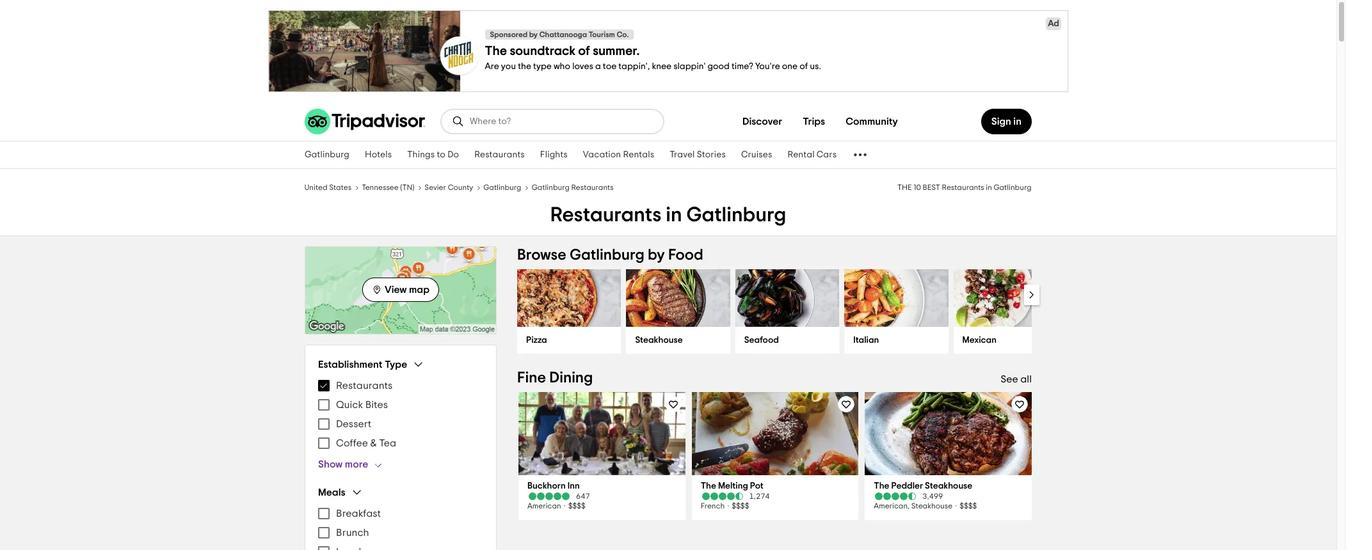 Task type: locate. For each thing, give the bounding box(es) containing it.
3,499 link
[[874, 493, 1024, 501]]

2 $$$$ from the left
[[732, 503, 750, 510]]

restaurants link
[[467, 142, 533, 168]]

tea
[[379, 439, 396, 449]]

gatlinburg link
[[297, 142, 357, 168], [484, 182, 522, 192]]

inn
[[568, 482, 580, 491]]

0 horizontal spatial the
[[701, 482, 717, 491]]

travel stories
[[670, 151, 726, 159]]

the up the american,
[[874, 482, 890, 491]]

gatlinburg restaurants
[[532, 184, 614, 192]]

2 menu from the top
[[318, 505, 484, 551]]

see
[[1001, 375, 1019, 385]]

0 vertical spatial menu
[[318, 377, 484, 453]]

1,274
[[750, 493, 770, 501]]

0 vertical spatial steakhouse
[[636, 336, 683, 345]]

fine
[[518, 371, 546, 386]]

cruises link
[[734, 142, 780, 168]]

1 vertical spatial in
[[987, 184, 993, 192]]

type
[[385, 360, 408, 370]]

community button
[[836, 109, 909, 135]]

tennessee (tn)
[[362, 184, 415, 192]]

Search search field
[[470, 116, 653, 127]]

647 link
[[528, 493, 677, 501]]

1 vertical spatial steakhouse
[[926, 482, 973, 491]]

1 horizontal spatial $$$$
[[732, 503, 750, 510]]

in up food
[[666, 205, 682, 225]]

2 vertical spatial steakhouse
[[912, 503, 953, 510]]

1 vertical spatial group
[[318, 487, 484, 551]]

group containing establishment type
[[318, 359, 484, 471]]

rentals
[[624, 151, 655, 159]]

in right best on the right
[[987, 184, 993, 192]]

menu
[[318, 377, 484, 453], [318, 505, 484, 551]]

discover
[[743, 117, 783, 127]]

0 vertical spatial gatlinburg link
[[297, 142, 357, 168]]

menu containing restaurants
[[318, 377, 484, 453]]

group containing meals
[[318, 487, 484, 551]]

group
[[318, 359, 484, 471], [318, 487, 484, 551]]

buckhorn inn link
[[528, 481, 677, 493]]

sevier county link
[[425, 182, 474, 192]]

gatlinburg link up united states link
[[297, 142, 357, 168]]

map
[[409, 285, 430, 295]]

travel stories link
[[662, 142, 734, 168]]

cars
[[817, 151, 837, 159]]

2 group from the top
[[318, 487, 484, 551]]

0 horizontal spatial $$$$
[[569, 503, 586, 510]]

1 horizontal spatial gatlinburg link
[[484, 182, 522, 192]]

seafood link
[[736, 327, 840, 354]]

gatlinburg link down the restaurants link
[[484, 182, 522, 192]]

coffee & tea
[[336, 439, 396, 449]]

mexican link
[[954, 327, 1058, 354]]

1 menu from the top
[[318, 377, 484, 453]]

do
[[448, 151, 459, 159]]

2 vertical spatial in
[[666, 205, 682, 225]]

1 group from the top
[[318, 359, 484, 471]]

0 horizontal spatial in
[[666, 205, 682, 225]]

establishment type
[[318, 360, 408, 370]]

hotels link
[[357, 142, 400, 168]]

vacation rentals
[[583, 151, 655, 159]]

$$$$ down 647 on the bottom left of page
[[569, 503, 586, 510]]

tripadvisor image
[[305, 109, 425, 134]]

$$$$ down melting
[[732, 503, 750, 510]]

$$$$ down 3,499 link
[[960, 503, 978, 510]]

browse
[[518, 248, 567, 263]]

sign
[[992, 117, 1012, 127]]

in for restaurants in gatlinburg
[[666, 205, 682, 225]]

american,
[[874, 503, 910, 510]]

restaurants up quick bites
[[336, 381, 393, 391]]

3 $$$$ from the left
[[960, 503, 978, 510]]

stories
[[697, 151, 726, 159]]

the for the peddler steakhouse
[[874, 482, 890, 491]]

1 vertical spatial menu
[[318, 505, 484, 551]]

search image
[[452, 115, 465, 128]]

gatlinburg
[[305, 151, 350, 159], [484, 184, 522, 192], [532, 184, 570, 192], [995, 184, 1032, 192], [687, 205, 787, 225], [570, 248, 645, 263]]

$$$$ for buckhorn inn
[[569, 503, 586, 510]]

in
[[1014, 117, 1022, 127], [987, 184, 993, 192], [666, 205, 682, 225]]

1 horizontal spatial the
[[874, 482, 890, 491]]

community
[[846, 117, 899, 127]]

2 horizontal spatial in
[[1014, 117, 1022, 127]]

1 horizontal spatial in
[[987, 184, 993, 192]]

united states
[[305, 184, 352, 192]]

in inside sign in link
[[1014, 117, 1022, 127]]

(tn)
[[401, 184, 415, 192]]

see all link
[[1001, 375, 1032, 385]]

brunch
[[336, 528, 369, 539]]

american, steakhouse
[[874, 503, 953, 510]]

quick bites
[[336, 400, 388, 411]]

the up french
[[701, 482, 717, 491]]

steakhouse inside 'link'
[[926, 482, 973, 491]]

None search field
[[442, 110, 664, 133]]

0 vertical spatial in
[[1014, 117, 1022, 127]]

pizza
[[526, 336, 547, 345]]

pot
[[751, 482, 764, 491]]

county
[[448, 184, 474, 192]]

italian
[[854, 336, 880, 345]]

the
[[701, 482, 717, 491], [874, 482, 890, 491]]

1 $$$$ from the left
[[569, 503, 586, 510]]

show
[[318, 460, 343, 470]]

restaurants
[[475, 151, 525, 159], [572, 184, 614, 192], [943, 184, 985, 192], [551, 205, 662, 225], [336, 381, 393, 391]]

2 horizontal spatial $$$$
[[960, 503, 978, 510]]

1 the from the left
[[701, 482, 717, 491]]

bites
[[365, 400, 388, 411]]

the inside the peddler steakhouse 'link'
[[874, 482, 890, 491]]

coffee
[[336, 439, 368, 449]]

0 vertical spatial group
[[318, 359, 484, 471]]

things to do link
[[400, 142, 467, 168]]

2 the from the left
[[874, 482, 890, 491]]

the inside the melting pot link
[[701, 482, 717, 491]]

see all
[[1001, 375, 1032, 385]]

restaurants right best on the right
[[943, 184, 985, 192]]

by
[[648, 248, 665, 263]]

restaurants down vacation
[[572, 184, 614, 192]]

steakhouse link
[[627, 327, 731, 354]]

in right sign
[[1014, 117, 1022, 127]]

$$$$
[[569, 503, 586, 510], [732, 503, 750, 510], [960, 503, 978, 510]]

united
[[305, 184, 328, 192]]



Task type: describe. For each thing, give the bounding box(es) containing it.
sevier county
[[425, 184, 474, 192]]

meals
[[318, 488, 346, 498]]

the peddler steakhouse
[[874, 482, 973, 491]]

to
[[437, 151, 446, 159]]

1 vertical spatial gatlinburg link
[[484, 182, 522, 192]]

rental
[[788, 151, 815, 159]]

states
[[330, 184, 352, 192]]

show more button
[[318, 459, 389, 471]]

establishment
[[318, 360, 383, 370]]

things to do
[[407, 151, 459, 159]]

trips
[[803, 117, 826, 127]]

the melting pot link
[[701, 481, 850, 493]]

italian link
[[845, 327, 949, 354]]

10
[[915, 184, 922, 192]]

fine dining
[[518, 371, 593, 386]]

trips button
[[793, 109, 836, 135]]

the 10  best restaurants in gatlinburg
[[898, 184, 1032, 192]]

tennessee
[[362, 184, 399, 192]]

food
[[669, 248, 704, 263]]

1,274 link
[[701, 493, 850, 501]]

united states link
[[305, 182, 352, 192]]

sevier
[[425, 184, 447, 192]]

rental cars
[[788, 151, 837, 159]]

sign in link
[[982, 109, 1032, 135]]

breakfast
[[336, 509, 381, 519]]

restaurants up browse gatlinburg by food
[[551, 205, 662, 225]]

3,499
[[923, 493, 944, 501]]

flights link
[[533, 142, 576, 168]]

vacation rentals link
[[576, 142, 662, 168]]

american
[[528, 503, 562, 510]]

0 horizontal spatial gatlinburg link
[[297, 142, 357, 168]]

buckhorn inn
[[528, 482, 580, 491]]

french
[[701, 503, 725, 510]]

browse gatlinburg by food
[[518, 248, 704, 263]]

rental cars link
[[780, 142, 845, 168]]

restaurants right do at left top
[[475, 151, 525, 159]]

seafood
[[745, 336, 779, 345]]

dining
[[550, 371, 593, 386]]

&
[[371, 439, 377, 449]]

view
[[385, 285, 407, 295]]

5.0 of 5 bubbles. 647 reviews element
[[528, 493, 677, 501]]

sign in
[[992, 117, 1022, 127]]

4.5 of 5 bubbles. 1,274 reviews element
[[701, 493, 850, 501]]

discover button
[[733, 109, 793, 135]]

mexican
[[963, 336, 997, 345]]

cruises
[[742, 151, 773, 159]]

view map button
[[362, 278, 439, 302]]

$$$$ for the melting pot
[[732, 503, 750, 510]]

in for sign in
[[1014, 117, 1022, 127]]

quick
[[336, 400, 363, 411]]

melting
[[719, 482, 749, 491]]

more
[[345, 460, 368, 470]]

the for the melting pot
[[701, 482, 717, 491]]

the peddler steakhouse link
[[874, 481, 1024, 493]]

best
[[924, 184, 941, 192]]

all
[[1021, 375, 1032, 385]]

647
[[576, 493, 590, 501]]

pizza link
[[518, 327, 622, 354]]

vacation
[[583, 151, 621, 159]]

tennessee (tn) link
[[362, 182, 415, 192]]

the
[[898, 184, 913, 192]]

peddler
[[892, 482, 924, 491]]

$$$$ for the peddler steakhouse
[[960, 503, 978, 510]]

dessert
[[336, 420, 372, 430]]

buckhorn
[[528, 482, 566, 491]]

travel
[[670, 151, 695, 159]]

things
[[407, 151, 435, 159]]

4.5 of 5 bubbles. 3,499 reviews element
[[874, 493, 1024, 501]]

menu containing breakfast
[[318, 505, 484, 551]]

view map
[[385, 285, 430, 295]]

restaurants in gatlinburg
[[551, 205, 787, 225]]

the melting pot
[[701, 482, 764, 491]]

flights
[[540, 151, 568, 159]]

show more
[[318, 460, 368, 470]]

advertisement region
[[0, 10, 1337, 92]]



Task type: vqa. For each thing, say whether or not it's contained in the screenshot.
Read to the right
no



